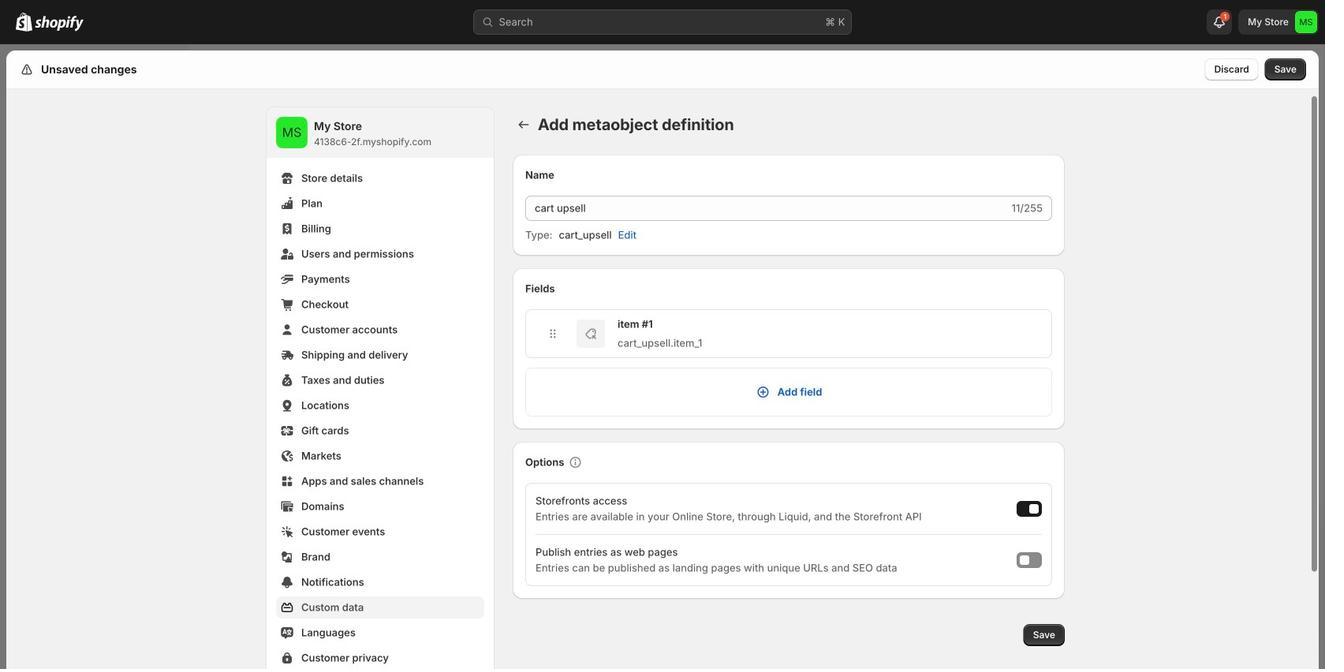 Task type: vqa. For each thing, say whether or not it's contained in the screenshot.
the my store Icon within the shop settings menu element
yes



Task type: locate. For each thing, give the bounding box(es) containing it.
0 horizontal spatial shopify image
[[16, 12, 32, 31]]

shopify image
[[16, 12, 32, 31], [35, 16, 84, 31]]

shop settings menu element
[[267, 84, 494, 669]]

my store image
[[276, 93, 308, 125]]



Task type: describe. For each thing, give the bounding box(es) containing it.
settings dialog
[[6, 51, 1319, 669]]

toggle publishing entries as web pages image
[[1020, 532, 1030, 541]]

Examples: Cart upsell, Fabric colors, Product bundle text field
[[526, 172, 1009, 197]]

my store image
[[1296, 11, 1318, 33]]

1 horizontal spatial shopify image
[[35, 16, 84, 31]]



